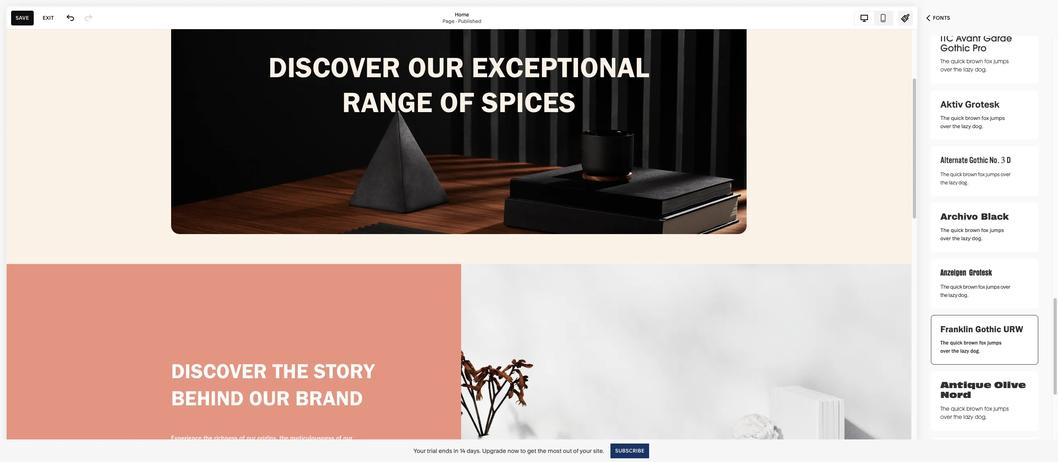 Task type: vqa. For each thing, say whether or not it's contained in the screenshot.
Your trial ends in 14 days. Upgrade now to get the most out of your site. at the bottom of the page
yes



Task type: locate. For each thing, give the bounding box(es) containing it.
dog. for anzeigen
[[958, 292, 969, 299]]

quick for aktiv
[[951, 115, 964, 121]]

3 the quick brown fox jumps over the lazy dog. from the top
[[941, 227, 1004, 243]]

gothic
[[941, 42, 970, 54], [969, 156, 988, 166], [975, 324, 1001, 335]]

·
[[456, 18, 457, 24]]

brown for franklin
[[964, 340, 978, 346]]

1 vertical spatial grotesk
[[969, 268, 992, 279]]

brown for aktiv
[[965, 115, 980, 121]]

over for anzeigen grotesk
[[1001, 284, 1011, 290]]

brown inside itc avant garde gothic pro the quick brown fox jumps over the lazy dog.
[[967, 58, 983, 65]]

brown for anzeigen
[[963, 284, 978, 290]]

grotesk for anzeigen grotesk
[[969, 268, 992, 279]]

quick down alternate
[[950, 171, 962, 178]]

over
[[941, 66, 952, 73], [941, 123, 951, 130], [1001, 171, 1011, 178], [941, 235, 951, 243], [1001, 284, 1011, 290], [941, 348, 950, 355], [941, 414, 952, 421]]

quick for alternate
[[950, 171, 962, 178]]

dog. down aktiv grotesk
[[972, 123, 983, 130]]

quick down avant
[[951, 58, 965, 65]]

nord
[[941, 390, 971, 402]]

dog. down anzeigen grotesk
[[958, 292, 969, 299]]

jumps for archivo black
[[990, 227, 1004, 235]]

now
[[508, 448, 519, 455]]

anzeigen grotesk
[[941, 268, 992, 279]]

subscribe
[[615, 448, 645, 454]]

the down aktiv on the right top of the page
[[941, 115, 950, 121]]

2 vertical spatial gothic
[[975, 324, 1001, 335]]

3 the from the top
[[941, 171, 949, 178]]

dog. for aktiv
[[972, 123, 983, 130]]

the down aktiv on the right top of the page
[[952, 123, 960, 130]]

quick down aktiv on the right top of the page
[[951, 115, 964, 121]]

the for anzeigen
[[941, 292, 948, 299]]

2 the quick brown fox jumps over the lazy dog. from the top
[[941, 171, 1011, 186]]

antique olive nord
[[941, 381, 1026, 402]]

the quick brown fox jumps over the lazy dog. for alternate
[[941, 171, 1011, 186]]

jumps for anzeigen grotesk
[[986, 284, 1000, 290]]

the
[[941, 58, 950, 65], [941, 115, 950, 121], [941, 171, 949, 178], [941, 227, 950, 235], [941, 284, 949, 290], [941, 340, 949, 346], [941, 406, 950, 413]]

4 the quick brown fox jumps over the lazy dog. from the top
[[941, 284, 1011, 299]]

the quick brown fox jumps over the lazy dog. down franklin gothic urw
[[941, 340, 1002, 355]]

the right get
[[538, 448, 546, 455]]

lazy down nord
[[964, 414, 973, 421]]

quick
[[951, 58, 965, 65], [951, 115, 964, 121], [950, 171, 962, 178], [951, 227, 964, 235], [950, 284, 962, 290], [950, 340, 963, 346], [951, 406, 965, 413]]

dog. down the antique olive nord
[[975, 414, 987, 421]]

over for aktiv grotesk
[[941, 123, 951, 130]]

lazy for antique
[[964, 414, 973, 421]]

fox for aktiv
[[982, 115, 989, 121]]

dog. down franklin gothic urw
[[971, 348, 980, 355]]

brown down anzeigen grotesk
[[963, 284, 978, 290]]

antique
[[941, 381, 991, 392]]

1 vertical spatial gothic
[[969, 156, 988, 166]]

fox down anzeigen grotesk
[[978, 284, 985, 290]]

itc avant garde gothic pro the quick brown fox jumps over the lazy dog.
[[941, 32, 1012, 73]]

14
[[460, 448, 465, 455]]

jumps down black
[[990, 227, 1004, 235]]

jumps down franklin gothic urw
[[988, 340, 1002, 346]]

7 the from the top
[[941, 406, 950, 413]]

0 vertical spatial grotesk
[[965, 99, 1000, 110]]

brown down franklin gothic urw
[[964, 340, 978, 346]]

1 the from the top
[[941, 58, 950, 65]]

fonts button
[[917, 9, 960, 27]]

save
[[16, 15, 29, 21]]

the down franklin
[[941, 340, 949, 346]]

the quick brown fox jumps over the lazy dog. down anzeigen grotesk
[[941, 284, 1011, 299]]

brown down pro
[[967, 58, 983, 65]]

grotesk right the "anzeigen"
[[969, 268, 992, 279]]

4 the from the top
[[941, 227, 950, 235]]

grotesk
[[965, 99, 1000, 110], [969, 268, 992, 279]]

lazy down archivo
[[961, 235, 971, 243]]

your trial ends in 14 days. upgrade now to get the most out of your site.
[[414, 448, 604, 455]]

gothic left "urw"
[[975, 324, 1001, 335]]

the down itc
[[941, 58, 950, 65]]

itc
[[941, 32, 953, 44]]

brown down archivo black
[[965, 227, 980, 235]]

gothic inside itc avant garde gothic pro the quick brown fox jumps over the lazy dog.
[[941, 42, 970, 54]]

lazy down aktiv grotesk
[[962, 123, 971, 130]]

fox for alternate
[[978, 171, 985, 178]]

fox down franklin gothic urw
[[979, 340, 986, 346]]

alternate gothic no. 3 d
[[941, 156, 1011, 166]]

brown down aktiv grotesk
[[965, 115, 980, 121]]

brown for antique
[[967, 406, 983, 413]]

the quick brown fox jumps over the lazy dog. down alternate gothic no. 3 d
[[941, 171, 1011, 186]]

0 vertical spatial gothic
[[941, 42, 970, 54]]

the down nord
[[941, 406, 950, 413]]

lazy down franklin
[[960, 348, 969, 355]]

the for anzeigen
[[941, 284, 949, 290]]

the down avant
[[954, 66, 962, 73]]

5 the from the top
[[941, 284, 949, 290]]

the quick brown fox jumps over the lazy dog. down aktiv grotesk
[[941, 115, 1005, 130]]

lazy down pro
[[964, 66, 973, 73]]

6 the quick brown fox jumps over the lazy dog. from the top
[[941, 406, 1009, 421]]

fox for anzeigen
[[978, 284, 985, 290]]

brown for archivo
[[965, 227, 980, 235]]

the for archivo
[[941, 227, 950, 235]]

dog. for antique
[[975, 414, 987, 421]]

home
[[455, 11, 469, 17]]

the quick brown fox jumps over the lazy dog.
[[941, 115, 1005, 130], [941, 171, 1011, 186], [941, 227, 1004, 243], [941, 284, 1011, 299], [941, 340, 1002, 355], [941, 406, 1009, 421]]

no.
[[990, 156, 1000, 166]]

gothic left pro
[[941, 42, 970, 54]]

the for antique
[[954, 414, 962, 421]]

the for aktiv
[[952, 123, 960, 130]]

the quick brown fox jumps over the lazy dog. down the antique olive nord
[[941, 406, 1009, 421]]

the
[[954, 66, 962, 73], [952, 123, 960, 130], [941, 179, 948, 186], [952, 235, 960, 243], [941, 292, 948, 299], [952, 348, 959, 355], [954, 414, 962, 421], [538, 448, 546, 455]]

quick down franklin
[[950, 340, 963, 346]]

the for aktiv
[[941, 115, 950, 121]]

fox down black
[[981, 227, 989, 235]]

dog. for alternate
[[959, 179, 968, 186]]

the down alternate
[[941, 171, 949, 178]]

archivo
[[941, 212, 978, 222]]

tab list
[[855, 11, 893, 24]]

quick down archivo
[[951, 227, 964, 235]]

the quick brown fox jumps over the lazy dog. down archivo black
[[941, 227, 1004, 243]]

1 the quick brown fox jumps over the lazy dog. from the top
[[941, 115, 1005, 130]]

the down franklin
[[952, 348, 959, 355]]

grotesk for aktiv grotesk
[[965, 99, 1000, 110]]

anzeigen
[[941, 268, 966, 279]]

alternate
[[941, 156, 968, 166]]

the quick brown fox jumps over the lazy dog. for aktiv
[[941, 115, 1005, 130]]

jumps down olive
[[994, 406, 1009, 413]]

5 the quick brown fox jumps over the lazy dog. from the top
[[941, 340, 1002, 355]]

lazy
[[964, 66, 973, 73], [962, 123, 971, 130], [949, 179, 958, 186], [961, 235, 971, 243], [949, 292, 958, 299], [960, 348, 969, 355], [964, 414, 973, 421]]

fox
[[985, 58, 992, 65], [982, 115, 989, 121], [978, 171, 985, 178], [981, 227, 989, 235], [978, 284, 985, 290], [979, 340, 986, 346], [985, 406, 992, 413]]

grotesk right aktiv on the right top of the page
[[965, 99, 1000, 110]]

dog. down alternate
[[959, 179, 968, 186]]

jumps down garde
[[994, 58, 1009, 65]]

quick for antique
[[951, 406, 965, 413]]

your
[[414, 448, 426, 455]]

fox down the antique olive nord
[[985, 406, 992, 413]]

fonts
[[933, 15, 950, 21]]

trial
[[427, 448, 437, 455]]

urw
[[1004, 324, 1023, 335]]

the for alternate
[[941, 171, 949, 178]]

fox down alternate gothic no. 3 d
[[978, 171, 985, 178]]

franklin
[[941, 324, 973, 335]]

the inside itc avant garde gothic pro the quick brown fox jumps over the lazy dog.
[[954, 66, 962, 73]]

jumps
[[994, 58, 1009, 65], [990, 115, 1005, 121], [986, 171, 1000, 178], [990, 227, 1004, 235], [986, 284, 1000, 290], [988, 340, 1002, 346], [994, 406, 1009, 413]]

fox for antique
[[985, 406, 992, 413]]

over for antique olive nord
[[941, 414, 952, 421]]

the down archivo
[[941, 227, 950, 235]]

the down nord
[[954, 414, 962, 421]]

the down archivo
[[952, 235, 960, 243]]

quick down the "anzeigen"
[[950, 284, 962, 290]]

gothic left no.
[[969, 156, 988, 166]]

dog. down pro
[[975, 66, 987, 73]]

lazy down alternate
[[949, 179, 958, 186]]

the down the "anzeigen"
[[941, 284, 949, 290]]

jumps down aktiv grotesk
[[990, 115, 1005, 121]]

jumps down no.
[[986, 171, 1000, 178]]

most
[[548, 448, 562, 455]]

2 the from the top
[[941, 115, 950, 121]]

brown down the antique olive nord
[[967, 406, 983, 413]]

dog. down archivo black
[[972, 235, 983, 243]]

the down alternate
[[941, 179, 948, 186]]

the down the "anzeigen"
[[941, 292, 948, 299]]

6 the from the top
[[941, 340, 949, 346]]

jumps down anzeigen grotesk
[[986, 284, 1000, 290]]

fox down aktiv grotesk
[[982, 115, 989, 121]]

gothic for alternate
[[969, 156, 988, 166]]

brown down alternate gothic no. 3 d
[[963, 171, 977, 178]]

dog.
[[975, 66, 987, 73], [972, 123, 983, 130], [959, 179, 968, 186], [972, 235, 983, 243], [958, 292, 969, 299], [971, 348, 980, 355], [975, 414, 987, 421]]

over for franklin gothic urw
[[941, 348, 950, 355]]

brown
[[967, 58, 983, 65], [965, 115, 980, 121], [963, 171, 977, 178], [965, 227, 980, 235], [963, 284, 978, 290], [964, 340, 978, 346], [967, 406, 983, 413]]

aktiv grotesk
[[941, 99, 1000, 110]]

quick down nord
[[951, 406, 965, 413]]

fox down pro
[[985, 58, 992, 65]]

lazy down the "anzeigen"
[[949, 292, 958, 299]]



Task type: describe. For each thing, give the bounding box(es) containing it.
quick inside itc avant garde gothic pro the quick brown fox jumps over the lazy dog.
[[951, 58, 965, 65]]

garde
[[983, 32, 1012, 44]]

lazy for alternate
[[949, 179, 958, 186]]

d
[[1007, 156, 1011, 166]]

upgrade
[[482, 448, 506, 455]]

franklin gothic urw
[[941, 324, 1023, 335]]

jumps for antique olive nord
[[994, 406, 1009, 413]]

over for archivo black
[[941, 235, 951, 243]]

gothic for franklin
[[975, 324, 1001, 335]]

the for alternate
[[941, 179, 948, 186]]

the for archivo
[[952, 235, 960, 243]]

subscribe button
[[611, 444, 649, 459]]

3
[[1001, 156, 1005, 166]]

aktiv
[[941, 99, 963, 110]]

lazy for franklin
[[960, 348, 969, 355]]

jumps inside itc avant garde gothic pro the quick brown fox jumps over the lazy dog.
[[994, 58, 1009, 65]]

the quick brown fox jumps over the lazy dog. for archivo
[[941, 227, 1004, 243]]

archivo black
[[941, 212, 1009, 222]]

the quick brown fox jumps over the lazy dog. for antique
[[941, 406, 1009, 421]]

fox inside itc avant garde gothic pro the quick brown fox jumps over the lazy dog.
[[985, 58, 992, 65]]

out
[[563, 448, 572, 455]]

fox for archivo
[[981, 227, 989, 235]]

to
[[520, 448, 526, 455]]

in
[[454, 448, 458, 455]]

page
[[443, 18, 455, 24]]

pro
[[973, 42, 987, 54]]

save button
[[11, 10, 34, 25]]

the for franklin
[[941, 340, 949, 346]]

exit
[[43, 15, 54, 21]]

lazy for archivo
[[961, 235, 971, 243]]

published
[[458, 18, 481, 24]]

lazy inside itc avant garde gothic pro the quick brown fox jumps over the lazy dog.
[[964, 66, 973, 73]]

avant
[[956, 32, 981, 44]]

quick for franklin
[[950, 340, 963, 346]]

the inside itc avant garde gothic pro the quick brown fox jumps over the lazy dog.
[[941, 58, 950, 65]]

dog. for franklin
[[971, 348, 980, 355]]

lazy for anzeigen
[[949, 292, 958, 299]]

over inside itc avant garde gothic pro the quick brown fox jumps over the lazy dog.
[[941, 66, 952, 73]]

jumps for aktiv grotesk
[[990, 115, 1005, 121]]

quick for anzeigen
[[950, 284, 962, 290]]

exit button
[[38, 10, 58, 25]]

jumps for franklin gothic urw
[[988, 340, 1002, 346]]

the for franklin
[[952, 348, 959, 355]]

jumps for alternate gothic no. 3 d
[[986, 171, 1000, 178]]

quick for archivo
[[951, 227, 964, 235]]

home page · published
[[443, 11, 481, 24]]

get
[[527, 448, 536, 455]]

the for antique
[[941, 406, 950, 413]]

site.
[[593, 448, 604, 455]]

days.
[[467, 448, 481, 455]]

dog. for archivo
[[972, 235, 983, 243]]

lazy for aktiv
[[962, 123, 971, 130]]

fox for franklin
[[979, 340, 986, 346]]

black
[[981, 212, 1009, 222]]

olive
[[994, 381, 1026, 392]]

the quick brown fox jumps over the lazy dog. for franklin
[[941, 340, 1002, 355]]

brown for alternate
[[963, 171, 977, 178]]

dog. inside itc avant garde gothic pro the quick brown fox jumps over the lazy dog.
[[975, 66, 987, 73]]

of
[[573, 448, 579, 455]]

the quick brown fox jumps over the lazy dog. for anzeigen
[[941, 284, 1011, 299]]

your
[[580, 448, 592, 455]]

over for alternate gothic no. 3 d
[[1001, 171, 1011, 178]]

ends
[[439, 448, 452, 455]]



